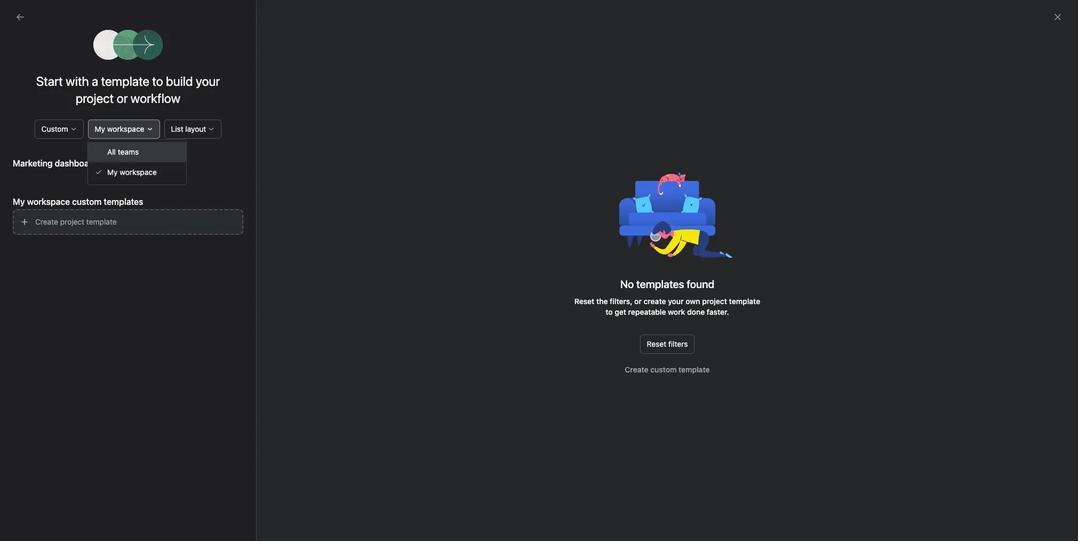Task type: vqa. For each thing, say whether or not it's contained in the screenshot.
the top the in
no



Task type: describe. For each thing, give the bounding box(es) containing it.
cross-functional project plan
[[28, 193, 128, 202]]

project inside the 'reset the filters, or create your own project template to get repeatable work done faster.'
[[702, 297, 727, 306]]

to inside the 'reset the filters, or create your own project template to get repeatable work done faster.'
[[606, 307, 613, 316]]

inbox
[[28, 70, 46, 80]]

insights element
[[0, 97, 128, 170]]

teams
[[118, 147, 139, 156]]

reporting
[[28, 120, 61, 129]]

new template button
[[106, 156, 169, 171]]

project inside 'start with a template to build your project or workflow'
[[76, 91, 114, 106]]

a
[[92, 74, 98, 89]]

create
[[644, 297, 666, 306]]

progress
[[260, 65, 292, 74]]

project left plan
[[87, 193, 111, 202]]

with
[[66, 74, 89, 89]]

portfolios link
[[6, 133, 122, 150]]

all teams
[[107, 147, 139, 156]]

new template
[[121, 159, 164, 167]]

add work
[[157, 90, 186, 98]]

projects element
[[0, 170, 128, 225]]

go back image
[[16, 13, 25, 21]]

to inside 'start with a template to build your project or workflow'
[[152, 74, 163, 89]]

work inside button
[[171, 90, 186, 98]]

custom
[[41, 124, 68, 133]]

2 vertical spatial workspace
[[27, 197, 70, 207]]

close image
[[1054, 13, 1062, 21]]

1 vertical spatial my workspace
[[107, 168, 157, 177]]

dashboards
[[64, 210, 105, 219]]

progress link
[[260, 65, 292, 79]]

reset the filters, or create your own project template to get repeatable work done faster.
[[575, 297, 761, 316]]

inbox link
[[6, 67, 122, 84]]

no
[[620, 278, 634, 290]]

template inside "create project template" button
[[86, 217, 117, 226]]

create custom template button
[[622, 360, 713, 379]]

my workspace custom templates
[[13, 197, 143, 207]]

or workflow
[[117, 91, 181, 106]]

template inside create custom template button
[[679, 365, 710, 374]]

or
[[635, 297, 642, 306]]

custom
[[651, 365, 677, 374]]

list layout button
[[164, 120, 222, 139]]

cross-functional project plan link
[[6, 189, 128, 206]]

template inside the 'reset the filters, or create your own project template to get repeatable work done faster.'
[[729, 297, 761, 306]]

get
[[615, 307, 626, 316]]

plan
[[113, 193, 128, 202]]

my workspace button
[[88, 120, 160, 139]]

repeatable
[[628, 307, 666, 316]]

custom button
[[34, 120, 84, 139]]

workspace inside my workspace popup button
[[107, 124, 144, 133]]

reset for reset filters
[[647, 339, 667, 348]]

reset filters button
[[640, 335, 695, 354]]

reset for reset the filters, or create your own project template to get repeatable work done faster.
[[575, 297, 595, 306]]

start
[[36, 74, 63, 89]]

2 horizontal spatial my
[[107, 168, 118, 177]]

1 vertical spatial workspace
[[120, 168, 157, 177]]

create for create custom template
[[625, 365, 649, 374]]

project inside button
[[60, 217, 84, 226]]

done faster.
[[687, 307, 729, 316]]



Task type: locate. For each thing, give the bounding box(es) containing it.
to
[[152, 74, 163, 89], [606, 307, 613, 316]]

1 horizontal spatial my
[[95, 124, 105, 133]]

new
[[121, 159, 135, 167]]

1 horizontal spatial reset
[[647, 339, 667, 348]]

0 vertical spatial create
[[35, 217, 58, 226]]

build
[[166, 74, 193, 89]]

template down filters
[[679, 365, 710, 374]]

custom templates
[[72, 197, 143, 207]]

project
[[76, 91, 114, 106], [87, 193, 111, 202], [60, 217, 84, 226], [702, 297, 727, 306]]

name
[[143, 115, 161, 123]]

create for create project template
[[35, 217, 58, 226]]

0 vertical spatial marketing dashboards
[[175, 45, 283, 57]]

reset
[[575, 297, 595, 306], [647, 339, 667, 348]]

workspace
[[107, 124, 144, 133], [120, 168, 157, 177], [27, 197, 70, 207]]

project down a
[[76, 91, 114, 106]]

0 vertical spatial workspace
[[107, 124, 144, 133]]

your inside the 'reset the filters, or create your own project template to get repeatable work done faster.'
[[668, 297, 684, 306]]

1 vertical spatial work
[[668, 307, 685, 316]]

1 vertical spatial your
[[668, 297, 684, 306]]

reporting link
[[6, 116, 122, 133]]

your inside 'start with a template to build your project or workflow'
[[196, 74, 220, 89]]

1 horizontal spatial create
[[625, 365, 649, 374]]

filters,
[[610, 297, 633, 306]]

template up or workflow on the left
[[101, 74, 149, 89]]

0 vertical spatial my workspace
[[95, 124, 144, 133]]

marketing dashboards
[[28, 210, 105, 219]]

list box
[[413, 4, 669, 21]]

your
[[196, 74, 220, 89], [668, 297, 684, 306]]

template right the new
[[137, 159, 164, 167]]

add
[[157, 90, 169, 98]]

1 vertical spatial create
[[625, 365, 649, 374]]

my workspace
[[95, 124, 144, 133], [107, 168, 157, 177]]

reset filters
[[647, 339, 688, 348]]

no templates found
[[620, 278, 715, 290]]

1 vertical spatial reset
[[647, 339, 667, 348]]

marketing
[[28, 210, 62, 219]]

reset inside button
[[647, 339, 667, 348]]

all
[[107, 147, 116, 156]]

start with a template to build your project or workflow
[[36, 74, 220, 106]]

1 horizontal spatial work
[[668, 307, 685, 316]]

marketing dashboards down portfolios link
[[13, 158, 102, 168]]

0 horizontal spatial to
[[152, 74, 163, 89]]

create project template button
[[13, 209, 243, 235]]

team
[[13, 230, 32, 239]]

create project template
[[35, 217, 117, 226]]

work down templates found
[[668, 307, 685, 316]]

1 vertical spatial to
[[606, 307, 613, 316]]

0 horizontal spatial create
[[35, 217, 58, 226]]

my workspace up the all teams
[[95, 124, 144, 133]]

0 horizontal spatial your
[[196, 74, 220, 89]]

0 horizontal spatial reset
[[575, 297, 595, 306]]

templates found
[[637, 278, 715, 290]]

1 horizontal spatial marketing dashboards
[[175, 45, 283, 57]]

workspace up marketing
[[27, 197, 70, 207]]

0 vertical spatial your
[[196, 74, 220, 89]]

add work button
[[144, 87, 191, 102]]

layout
[[185, 124, 206, 133]]

1 horizontal spatial to
[[606, 307, 613, 316]]

workspace down "new template" on the top left
[[120, 168, 157, 177]]

template up done faster.
[[729, 297, 761, 306]]

to left get
[[606, 307, 613, 316]]

my workspace down the new
[[107, 168, 157, 177]]

2 vertical spatial my
[[13, 197, 25, 207]]

create custom template
[[625, 365, 710, 374]]

your down templates found
[[668, 297, 684, 306]]

goals
[[28, 154, 47, 163]]

reset left filters
[[647, 339, 667, 348]]

work
[[171, 90, 186, 98], [668, 307, 685, 316]]

create
[[35, 217, 58, 226], [625, 365, 649, 374]]

template inside 'start with a template to build your project or workflow'
[[101, 74, 149, 89]]

team button
[[0, 229, 32, 240]]

template
[[101, 74, 149, 89], [137, 159, 164, 167], [86, 217, 117, 226], [729, 297, 761, 306], [679, 365, 710, 374]]

1 horizontal spatial your
[[668, 297, 684, 306]]

1 vertical spatial marketing dashboards
[[13, 158, 102, 168]]

0 vertical spatial my
[[95, 124, 105, 133]]

0 horizontal spatial marketing dashboards
[[13, 158, 102, 168]]

list layout
[[171, 124, 206, 133]]

work inside the 'reset the filters, or create your own project template to get repeatable work done faster.'
[[668, 307, 685, 316]]

filters
[[669, 339, 688, 348]]

my
[[95, 124, 105, 133], [107, 168, 118, 177], [13, 197, 25, 207]]

list
[[171, 124, 183, 133]]

the
[[597, 297, 608, 306]]

portfolios
[[28, 137, 61, 146]]

0 vertical spatial work
[[171, 90, 186, 98]]

marketing dashboards
[[175, 45, 283, 57], [13, 158, 102, 168]]

marketing dashboards link
[[6, 206, 122, 223]]

create left custom
[[625, 365, 649, 374]]

0 vertical spatial reset
[[575, 297, 595, 306]]

1 vertical spatial my
[[107, 168, 118, 177]]

to up add
[[152, 74, 163, 89]]

your right build
[[196, 74, 220, 89]]

template down custom templates
[[86, 217, 117, 226]]

all teams radio item
[[88, 142, 186, 162]]

create down cross-
[[35, 217, 58, 226]]

template inside new template button
[[137, 159, 164, 167]]

row
[[128, 129, 1078, 130]]

marketing dashboards up progress
[[175, 45, 283, 57]]

reset left the on the right bottom
[[575, 297, 595, 306]]

0 horizontal spatial my
[[13, 197, 25, 207]]

0 horizontal spatial work
[[171, 90, 186, 98]]

workspace up teams
[[107, 124, 144, 133]]

0 vertical spatial to
[[152, 74, 163, 89]]

cross-
[[28, 193, 51, 202]]

reset inside the 'reset the filters, or create your own project template to get repeatable work done faster.'
[[575, 297, 595, 306]]

goals link
[[6, 150, 122, 168]]

functional
[[51, 193, 85, 202]]

name row
[[128, 109, 1078, 129]]

work down build
[[171, 90, 186, 98]]

hide sidebar image
[[14, 9, 22, 17]]

project down my workspace custom templates on the top
[[60, 217, 84, 226]]

own
[[686, 297, 700, 306]]

project up done faster.
[[702, 297, 727, 306]]

my workspace inside popup button
[[95, 124, 144, 133]]

my inside popup button
[[95, 124, 105, 133]]



